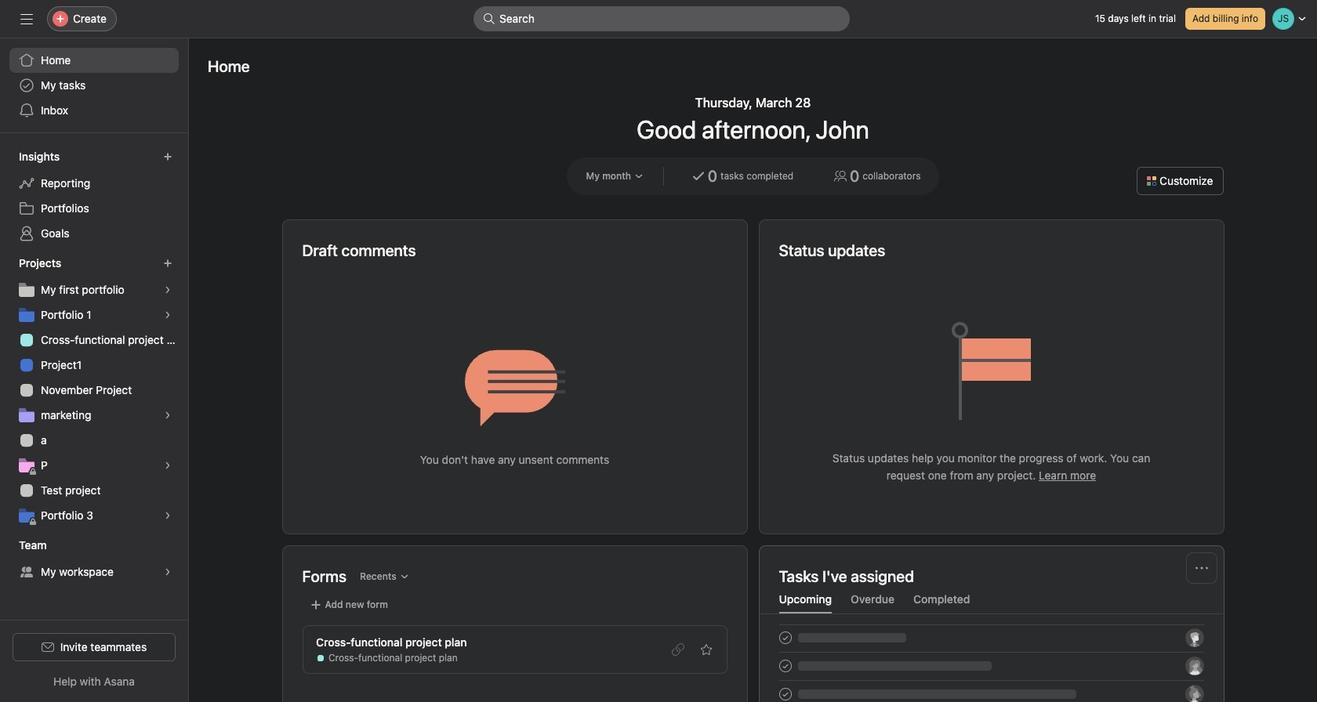Task type: describe. For each thing, give the bounding box(es) containing it.
see details, marketing image
[[163, 411, 172, 420]]

teams element
[[0, 532, 188, 588]]

see details, portfolio 3 image
[[163, 511, 172, 521]]

new insights image
[[163, 152, 172, 162]]



Task type: vqa. For each thing, say whether or not it's contained in the screenshot.
0 likes. Click to like this task "icon"
no



Task type: locate. For each thing, give the bounding box(es) containing it.
global element
[[0, 38, 188, 133]]

projects element
[[0, 249, 188, 532]]

prominent image
[[483, 13, 496, 25]]

copy form link image
[[672, 644, 684, 656]]

see details, my first portfolio image
[[163, 285, 172, 295]]

see details, portfolio 1 image
[[163, 310, 172, 320]]

insights element
[[0, 143, 188, 249]]

hide sidebar image
[[20, 13, 33, 25]]

see details, my workspace image
[[163, 568, 172, 577]]

see details, p image
[[163, 461, 172, 470]]

actions image
[[1195, 562, 1208, 575]]

list box
[[474, 6, 850, 31]]

add to favorites image
[[700, 644, 712, 656]]

new project or portfolio image
[[163, 259, 172, 268]]



